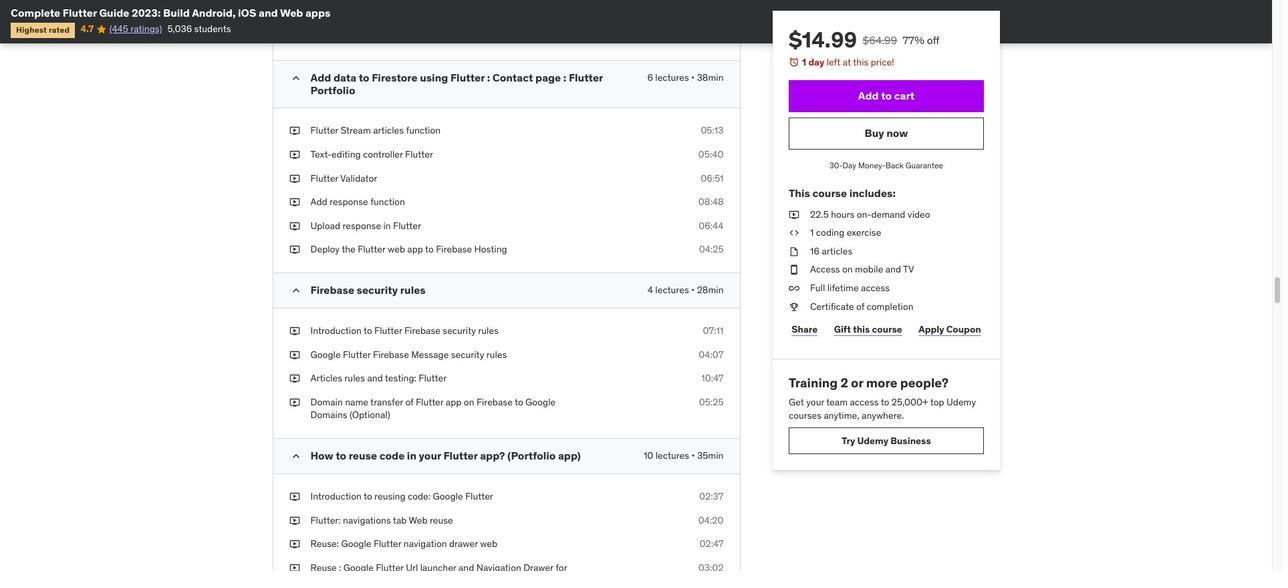 Task type: vqa. For each thing, say whether or not it's contained in the screenshot.
marketing fundamentals (7)
no



Task type: describe. For each thing, give the bounding box(es) containing it.
blog
[[356, 7, 375, 19]]

demand
[[871, 208, 906, 220]]

domain name transfer of  flutter app on firebase to google domains (optional)
[[311, 396, 556, 422]]

more
[[866, 375, 898, 391]]

lectures for :
[[656, 72, 689, 84]]

contact
[[493, 71, 533, 84]]

code:
[[408, 491, 431, 503]]

google inside the domain name transfer of  flutter app on firebase to google domains (optional)
[[526, 396, 556, 408]]

gift this course link
[[831, 316, 905, 343]]

domain
[[311, 396, 343, 408]]

response for upload
[[343, 220, 381, 232]]

(portfolio
[[508, 449, 556, 463]]

domains
[[311, 410, 348, 422]]

or
[[851, 375, 863, 391]]

0 horizontal spatial function
[[371, 196, 405, 208]]

articles
[[311, 373, 342, 385]]

android,
[[192, 6, 236, 19]]

$14.99
[[789, 26, 857, 54]]

firebase left hosting
[[436, 244, 472, 256]]

05:12
[[701, 31, 724, 43]]

tv
[[903, 264, 914, 276]]

small image for add
[[289, 72, 303, 85]]

rated
[[49, 25, 70, 35]]

reusing
[[375, 491, 406, 503]]

small image for firebase
[[289, 284, 303, 298]]

anywhere.
[[862, 410, 904, 422]]

drawer
[[449, 539, 478, 551]]

anytime,
[[824, 410, 860, 422]]

to down firebase security rules
[[364, 325, 372, 337]]

adding
[[311, 31, 340, 43]]

firebase down 'deploy'
[[311, 284, 354, 297]]

message
[[411, 349, 449, 361]]

security for message
[[451, 349, 484, 361]]

firebase up the blog
[[399, 7, 435, 19]]

apps
[[306, 6, 331, 19]]

reuse:
[[311, 539, 339, 551]]

access on mobile and tv
[[810, 264, 914, 276]]

courses
[[789, 410, 822, 422]]

add to cart button
[[789, 80, 984, 112]]

training
[[789, 375, 838, 391]]

flutter right the using
[[451, 71, 485, 84]]

introduction for how
[[311, 491, 362, 503]]

xsmall image for articles rules and testing: flutter
[[289, 373, 300, 386]]

deploy
[[311, 244, 340, 256]]

flutter left app?
[[444, 449, 478, 463]]

1 for 1 day left at this price!
[[802, 56, 806, 68]]

$14.99 $64.99 77% off
[[789, 26, 940, 54]]

day
[[843, 160, 856, 170]]

xsmall image for domain name transfer of  flutter app on firebase to google domains (optional)
[[289, 396, 300, 410]]

text-
[[311, 148, 332, 161]]

flutter: navigations tab web reuse
[[311, 515, 453, 527]]

get
[[789, 397, 804, 409]]

guarantee
[[906, 160, 943, 170]]

flutter down the message
[[419, 373, 447, 385]]

top
[[931, 397, 944, 409]]

add for add data to firestore using flutter  : contact page : flutter portfolio
[[311, 71, 331, 84]]

now
[[887, 126, 908, 140]]

google down navigations
[[341, 539, 372, 551]]

articles rules and testing: flutter
[[311, 373, 447, 385]]

try
[[842, 435, 855, 447]]

lectures for app)
[[656, 450, 690, 462]]

to left hosting
[[425, 244, 434, 256]]

06:44
[[699, 220, 724, 232]]

deploy the flutter web app to firebase hosting
[[311, 244, 507, 256]]

flutter up text-
[[311, 125, 338, 137]]

from
[[377, 7, 397, 19]]

1 horizontal spatial in
[[407, 449, 417, 463]]

reuse: google flutter navigation drawer web
[[311, 539, 498, 551]]

name
[[345, 396, 369, 408]]

text-editing controller flutter
[[311, 148, 433, 161]]

flutter inside the domain name transfer of  flutter app on firebase to google domains (optional)
[[416, 396, 444, 408]]

to inside button
[[881, 89, 892, 102]]

flutter up "deploy the flutter web app to firebase hosting"
[[393, 220, 421, 232]]

xsmall image for flutter: navigations tab web reuse
[[289, 515, 300, 528]]

06:51
[[701, 172, 724, 184]]

2 vertical spatial and
[[367, 373, 383, 385]]

complete flutter guide 2023: build android, ios and web apps
[[11, 6, 331, 19]]

tab
[[393, 515, 407, 527]]

0 vertical spatial and
[[259, 6, 278, 19]]

hosting
[[475, 244, 507, 256]]

left
[[827, 56, 841, 68]]

0 vertical spatial in
[[384, 220, 391, 232]]

flutter up "articles rules and testing: flutter"
[[343, 349, 371, 361]]

apply coupon
[[919, 324, 981, 336]]

day
[[809, 56, 824, 68]]

google right code:
[[433, 491, 463, 503]]

4 lectures • 28min
[[648, 284, 724, 296]]

07:11
[[703, 325, 724, 337]]

1 horizontal spatial web
[[409, 515, 428, 527]]

1 coding exercise
[[810, 227, 881, 239]]

30-day money-back guarantee
[[830, 160, 943, 170]]

add data to firestore using flutter  : contact page : flutter portfolio
[[311, 71, 603, 97]]

1 vertical spatial articles
[[822, 245, 853, 257]]

access
[[810, 264, 840, 276]]

navigation
[[404, 539, 447, 551]]

2 lectures from the top
[[656, 284, 689, 296]]

22.5
[[810, 208, 829, 220]]

introduction for firebase
[[311, 325, 362, 337]]

2 inside training 2 or more people? get your team access to 25,000+ top udemy courses anytime, anywhere.
[[841, 375, 848, 391]]

1 horizontal spatial function
[[406, 125, 441, 137]]

app?
[[480, 449, 505, 463]]

xsmall image for flutter stream articles function
[[289, 125, 300, 138]]

highest rated
[[16, 25, 70, 35]]

1 for 1 coding exercise
[[810, 227, 814, 239]]

flutter down the flutter: navigations tab web reuse
[[374, 539, 402, 551]]

people?
[[900, 375, 949, 391]]

gift
[[834, 324, 851, 336]]

displaying
[[311, 7, 354, 19]]

at
[[843, 56, 851, 68]]

flutter up google flutter firebase message security rules
[[375, 325, 402, 337]]

full lifetime access
[[810, 282, 890, 294]]

02:37
[[700, 491, 724, 503]]

25,000+
[[892, 397, 928, 409]]



Task type: locate. For each thing, give the bounding box(es) containing it.
1 left coding
[[810, 227, 814, 239]]

0 vertical spatial access
[[861, 282, 890, 294]]

0 vertical spatial 1
[[802, 56, 806, 68]]

1 horizontal spatial reuse
[[430, 515, 453, 527]]

security up introduction to flutter firebase security rules
[[357, 284, 398, 297]]

1 vertical spatial in
[[407, 449, 417, 463]]

to up anywhere.
[[881, 397, 889, 409]]

validator
[[340, 172, 377, 184]]

35min
[[698, 450, 724, 462]]

xsmall image for flutter validator
[[289, 172, 300, 185]]

0 vertical spatial web
[[280, 6, 303, 19]]

access inside training 2 or more people? get your team access to 25,000+ top udemy courses anytime, anywhere.
[[850, 397, 879, 409]]

to left firestore
[[359, 71, 370, 84]]

transfer
[[371, 396, 403, 408]]

video
[[908, 208, 930, 220]]

ratings)
[[131, 23, 162, 35]]

data inside "add data to firestore using flutter  : contact page : flutter portfolio"
[[334, 71, 357, 84]]

0 horizontal spatial of
[[406, 396, 414, 408]]

add response function
[[311, 196, 405, 208]]

buy
[[865, 126, 884, 140]]

lectures right 4
[[656, 284, 689, 296]]

1 introduction from the top
[[311, 325, 362, 337]]

04:20
[[699, 515, 724, 527]]

of inside the domain name transfer of  flutter app on firebase to google domains (optional)
[[406, 396, 414, 408]]

your up the courses
[[806, 397, 824, 409]]

and left tv
[[886, 264, 901, 276]]

1 right "alarm" icon
[[802, 56, 806, 68]]

your right 'code'
[[419, 449, 441, 463]]

apply
[[919, 324, 944, 336]]

course down "completion"
[[872, 324, 902, 336]]

0 horizontal spatial and
[[259, 6, 278, 19]]

1 vertical spatial and
[[886, 264, 901, 276]]

0 vertical spatial function
[[406, 125, 441, 137]]

add down the adding
[[311, 71, 331, 84]]

google up the articles
[[311, 349, 341, 361]]

05:13
[[701, 125, 724, 137]]

lectures right 6
[[656, 72, 689, 84]]

0 horizontal spatial in
[[384, 220, 391, 232]]

function up upload response in flutter
[[371, 196, 405, 208]]

flutter down app?
[[466, 491, 494, 503]]

code
[[380, 449, 405, 463]]

0 horizontal spatial 1
[[802, 56, 806, 68]]

add inside button
[[858, 89, 879, 102]]

data for add
[[334, 71, 357, 84]]

0 horizontal spatial your
[[419, 449, 441, 463]]

back
[[886, 160, 904, 170]]

28min
[[697, 284, 724, 296]]

• left 35min
[[692, 450, 695, 462]]

alarm image
[[789, 57, 800, 68]]

business
[[891, 435, 931, 447]]

introduction to flutter firebase security rules
[[311, 325, 499, 337]]

data right the adding
[[343, 31, 361, 43]]

apply coupon button
[[916, 316, 984, 343]]

1 vertical spatial of
[[406, 396, 414, 408]]

0 vertical spatial course
[[813, 187, 847, 200]]

10 lectures • 35min
[[644, 450, 724, 462]]

1 vertical spatial add
[[858, 89, 879, 102]]

flutter down testing:
[[416, 396, 444, 408]]

flutter down from
[[374, 31, 402, 43]]

course up the 22.5
[[813, 187, 847, 200]]

2 vertical spatial small image
[[289, 450, 303, 463]]

16 articles
[[810, 245, 853, 257]]

udemy
[[947, 397, 976, 409], [857, 435, 889, 447]]

2023:
[[132, 6, 161, 19]]

1 vertical spatial introduction
[[311, 491, 362, 503]]

0 vertical spatial reuse
[[349, 449, 377, 463]]

1 vertical spatial small image
[[289, 284, 303, 298]]

articles up controller
[[373, 125, 404, 137]]

how to reuse code in your flutter app? (portfolio app)
[[311, 449, 581, 463]]

2 • from the top
[[692, 284, 695, 296]]

1 horizontal spatial of
[[856, 301, 865, 313]]

0 horizontal spatial web
[[388, 244, 405, 256]]

response for add
[[330, 196, 368, 208]]

1 vertical spatial web
[[409, 515, 428, 527]]

to inside the domain name transfer of  flutter app on firebase to google domains (optional)
[[515, 396, 524, 408]]

portfolio
[[311, 84, 355, 97]]

blog
[[404, 31, 424, 43]]

rules
[[400, 284, 426, 297], [478, 325, 499, 337], [487, 349, 507, 361], [345, 373, 365, 385]]

firestore
[[372, 71, 418, 84]]

upload
[[311, 220, 340, 232]]

security right the message
[[451, 349, 484, 361]]

: right page
[[564, 71, 567, 84]]

reuse
[[349, 449, 377, 463], [430, 515, 453, 527]]

1 vertical spatial app
[[446, 396, 462, 408]]

of down full lifetime access
[[856, 301, 865, 313]]

navigations
[[343, 515, 391, 527]]

xsmall image for google flutter firebase message security rules
[[289, 349, 300, 362]]

testing:
[[385, 373, 417, 385]]

app down upload response in flutter
[[408, 244, 423, 256]]

0 vertical spatial add
[[311, 71, 331, 84]]

access down or
[[850, 397, 879, 409]]

app inside the domain name transfer of  flutter app on firebase to google domains (optional)
[[446, 396, 462, 408]]

udemy inside training 2 or more people? get your team access to 25,000+ top udemy courses anytime, anywhere.
[[947, 397, 976, 409]]

app)
[[558, 449, 581, 463]]

0 vertical spatial articles
[[373, 125, 404, 137]]

3 small image from the top
[[289, 450, 303, 463]]

displaying blog from firebase part 2
[[311, 7, 462, 19]]

flutter right the
[[358, 244, 386, 256]]

data down the adding
[[334, 71, 357, 84]]

coding
[[816, 227, 845, 239]]

web
[[388, 244, 405, 256], [480, 539, 498, 551]]

1 vertical spatial course
[[872, 324, 902, 336]]

introduction up the articles
[[311, 325, 362, 337]]

articles
[[373, 125, 404, 137], [822, 245, 853, 257]]

0 horizontal spatial reuse
[[349, 449, 377, 463]]

to up (portfolio at the bottom left of the page
[[515, 396, 524, 408]]

0 horizontal spatial app
[[408, 244, 423, 256]]

buy now button
[[789, 117, 984, 150]]

0 horizontal spatial articles
[[373, 125, 404, 137]]

1 vertical spatial security
[[443, 325, 476, 337]]

1 horizontal spatial course
[[872, 324, 902, 336]]

1 horizontal spatial 2
[[841, 375, 848, 391]]

2 left or
[[841, 375, 848, 391]]

build
[[163, 6, 190, 19]]

0 vertical spatial of
[[856, 301, 865, 313]]

1 small image from the top
[[289, 72, 303, 85]]

flutter right controller
[[405, 148, 433, 161]]

firebase up the message
[[405, 325, 441, 337]]

this right at
[[853, 56, 869, 68]]

mobile
[[855, 264, 883, 276]]

: left the contact
[[487, 71, 490, 84]]

add left "cart"
[[858, 89, 879, 102]]

introduction up flutter:
[[311, 491, 362, 503]]

xsmall image for upload response in flutter
[[289, 220, 300, 233]]

small image for how
[[289, 450, 303, 463]]

0 horizontal spatial on
[[464, 396, 475, 408]]

to left reusing
[[364, 491, 372, 503]]

(445 ratings)
[[110, 23, 162, 35]]

adding data to flutter blog
[[311, 31, 424, 43]]

30-
[[830, 160, 843, 170]]

0 horizontal spatial udemy
[[857, 435, 889, 447]]

introduction to reusing code: google flutter
[[311, 491, 494, 503]]

firebase
[[399, 7, 435, 19], [436, 244, 472, 256], [311, 284, 354, 297], [405, 325, 441, 337], [373, 349, 409, 361], [477, 396, 513, 408]]

using
[[420, 71, 448, 84]]

2 horizontal spatial and
[[886, 264, 901, 276]]

to right how
[[336, 449, 347, 463]]

04:07
[[699, 349, 724, 361]]

0 vertical spatial 2
[[456, 7, 462, 19]]

• left 28min
[[692, 284, 695, 296]]

flutter down text-
[[311, 172, 338, 184]]

certificate of completion
[[810, 301, 914, 313]]

function
[[406, 125, 441, 137], [371, 196, 405, 208]]

• for app)
[[692, 450, 695, 462]]

10:47
[[702, 373, 724, 385]]

1 vertical spatial function
[[371, 196, 405, 208]]

lectures right 10
[[656, 450, 690, 462]]

udemy right 'top'
[[947, 397, 976, 409]]

1 vertical spatial lectures
[[656, 284, 689, 296]]

1 vertical spatial this
[[853, 324, 870, 336]]

0 vertical spatial •
[[692, 72, 695, 84]]

to inside "add data to firestore using flutter  : contact page : flutter portfolio"
[[359, 71, 370, 84]]

2 vertical spatial security
[[451, 349, 484, 361]]

editing
[[332, 148, 361, 161]]

access down mobile
[[861, 282, 890, 294]]

1 vertical spatial 2
[[841, 375, 848, 391]]

1 vertical spatial web
[[480, 539, 498, 551]]

in right 'code'
[[407, 449, 417, 463]]

of
[[856, 301, 865, 313], [406, 396, 414, 408]]

and
[[259, 6, 278, 19], [886, 264, 901, 276], [367, 373, 383, 385]]

0 horizontal spatial course
[[813, 187, 847, 200]]

3 lectures from the top
[[656, 450, 690, 462]]

to down the blog
[[363, 31, 372, 43]]

1 horizontal spatial udemy
[[947, 397, 976, 409]]

1 horizontal spatial app
[[446, 396, 462, 408]]

articles down coding
[[822, 245, 853, 257]]

• for :
[[692, 72, 695, 84]]

response down the add response function
[[343, 220, 381, 232]]

xsmall image
[[289, 125, 300, 138], [289, 172, 300, 185], [289, 220, 300, 233], [789, 282, 800, 295], [789, 301, 800, 314], [289, 349, 300, 362], [289, 373, 300, 386], [289, 396, 300, 410], [289, 515, 300, 528]]

web left the apps
[[280, 6, 303, 19]]

function down the using
[[406, 125, 441, 137]]

1 vertical spatial access
[[850, 397, 879, 409]]

$64.99
[[863, 33, 897, 47]]

to inside training 2 or more people? get your team access to 25,000+ top udemy courses anytime, anywhere.
[[881, 397, 889, 409]]

05:40
[[699, 148, 724, 161]]

0 horizontal spatial 2
[[456, 7, 462, 19]]

10
[[644, 450, 654, 462]]

1 vertical spatial on
[[464, 396, 475, 408]]

1 horizontal spatial 1
[[810, 227, 814, 239]]

flutter validator
[[311, 172, 377, 184]]

data
[[343, 31, 361, 43], [334, 71, 357, 84]]

6
[[648, 72, 653, 84]]

completion
[[867, 301, 914, 313]]

web right tab
[[409, 515, 428, 527]]

0 vertical spatial lectures
[[656, 72, 689, 84]]

0 horizontal spatial :
[[487, 71, 490, 84]]

1 vertical spatial response
[[343, 220, 381, 232]]

• left 38min at the top of page
[[692, 72, 695, 84]]

1 vertical spatial your
[[419, 449, 441, 463]]

2 vertical spatial lectures
[[656, 450, 690, 462]]

1 vertical spatial udemy
[[857, 435, 889, 447]]

add for add response function
[[311, 196, 328, 208]]

your inside training 2 or more people? get your team access to 25,000+ top udemy courses anytime, anywhere.
[[806, 397, 824, 409]]

exercise
[[847, 227, 881, 239]]

add inside "add data to firestore using flutter  : contact page : flutter portfolio"
[[311, 71, 331, 84]]

1 horizontal spatial :
[[564, 71, 567, 84]]

0 vertical spatial web
[[388, 244, 405, 256]]

2 : from the left
[[564, 71, 567, 84]]

part
[[437, 7, 454, 19]]

0 vertical spatial security
[[357, 284, 398, 297]]

complete
[[11, 6, 60, 19]]

0 vertical spatial this
[[853, 56, 869, 68]]

app down the message
[[446, 396, 462, 408]]

on up how to reuse code in your flutter app? (portfolio app)
[[464, 396, 475, 408]]

data for adding
[[343, 31, 361, 43]]

0 vertical spatial app
[[408, 244, 423, 256]]

2 this from the top
[[853, 324, 870, 336]]

2 introduction from the top
[[311, 491, 362, 503]]

flutter up '4.7'
[[63, 6, 97, 19]]

3 • from the top
[[692, 450, 695, 462]]

team
[[826, 397, 848, 409]]

in up "deploy the flutter web app to firebase hosting"
[[384, 220, 391, 232]]

reuse left 'code'
[[349, 449, 377, 463]]

1 horizontal spatial your
[[806, 397, 824, 409]]

firebase inside the domain name transfer of  flutter app on firebase to google domains (optional)
[[477, 396, 513, 408]]

how
[[311, 449, 334, 463]]

response down the flutter validator
[[330, 196, 368, 208]]

firebase up app?
[[477, 396, 513, 408]]

google up (portfolio at the bottom left of the page
[[526, 396, 556, 408]]

web right drawer
[[480, 539, 498, 551]]

0 vertical spatial introduction
[[311, 325, 362, 337]]

price!
[[871, 56, 894, 68]]

in
[[384, 220, 391, 232], [407, 449, 417, 463]]

add for add to cart
[[858, 89, 879, 102]]

try udemy business link
[[789, 428, 984, 455]]

0 vertical spatial small image
[[289, 72, 303, 85]]

udemy right try
[[857, 435, 889, 447]]

students
[[194, 23, 231, 35]]

firebase security rules
[[311, 284, 426, 297]]

web down upload response in flutter
[[388, 244, 405, 256]]

on
[[842, 264, 853, 276], [464, 396, 475, 408]]

small image
[[289, 72, 303, 85], [289, 284, 303, 298], [289, 450, 303, 463]]

1 horizontal spatial web
[[480, 539, 498, 551]]

security up the message
[[443, 325, 476, 337]]

firebase up testing:
[[373, 349, 409, 361]]

and right ios on the left of page
[[259, 6, 278, 19]]

1 vertical spatial •
[[692, 284, 695, 296]]

1 : from the left
[[487, 71, 490, 84]]

add to cart
[[858, 89, 915, 102]]

0 horizontal spatial web
[[280, 6, 303, 19]]

0 vertical spatial on
[[842, 264, 853, 276]]

1 horizontal spatial on
[[842, 264, 853, 276]]

try udemy business
[[842, 435, 931, 447]]

of right 'transfer'
[[406, 396, 414, 408]]

0 vertical spatial response
[[330, 196, 368, 208]]

reuse up navigation
[[430, 515, 453, 527]]

2 small image from the top
[[289, 284, 303, 298]]

4
[[648, 284, 653, 296]]

controller
[[363, 148, 403, 161]]

lifetime
[[827, 282, 859, 294]]

this right gift at the bottom right of page
[[853, 324, 870, 336]]

and left testing:
[[367, 373, 383, 385]]

1 • from the top
[[692, 72, 695, 84]]

to left "cart"
[[881, 89, 892, 102]]

2 right the part
[[456, 7, 462, 19]]

google flutter firebase message security rules
[[311, 349, 507, 361]]

1 lectures from the top
[[656, 72, 689, 84]]

1 horizontal spatial and
[[367, 373, 383, 385]]

1 vertical spatial 1
[[810, 227, 814, 239]]

1 vertical spatial data
[[334, 71, 357, 84]]

1 horizontal spatial articles
[[822, 245, 853, 257]]

2 vertical spatial •
[[692, 450, 695, 462]]

add up upload
[[311, 196, 328, 208]]

1 this from the top
[[853, 56, 869, 68]]

full
[[810, 282, 825, 294]]

1 vertical spatial reuse
[[430, 515, 453, 527]]

on up full lifetime access
[[842, 264, 853, 276]]

buy now
[[865, 126, 908, 140]]

0 vertical spatial data
[[343, 31, 361, 43]]

xsmall image
[[289, 7, 300, 20], [289, 31, 300, 44], [289, 148, 300, 162], [289, 196, 300, 209], [789, 208, 800, 221], [789, 227, 800, 240], [289, 244, 300, 257], [789, 245, 800, 258], [789, 264, 800, 277], [289, 325, 300, 338], [289, 491, 300, 504], [289, 539, 300, 552], [289, 562, 300, 572]]

security for firebase
[[443, 325, 476, 337]]

gift this course
[[834, 324, 902, 336]]

on inside the domain name transfer of  flutter app on firebase to google domains (optional)
[[464, 396, 475, 408]]

flutter right page
[[569, 71, 603, 84]]

2 vertical spatial add
[[311, 196, 328, 208]]

08:48
[[699, 196, 724, 208]]

0 vertical spatial your
[[806, 397, 824, 409]]

4.7
[[81, 23, 94, 35]]

0 vertical spatial udemy
[[947, 397, 976, 409]]



